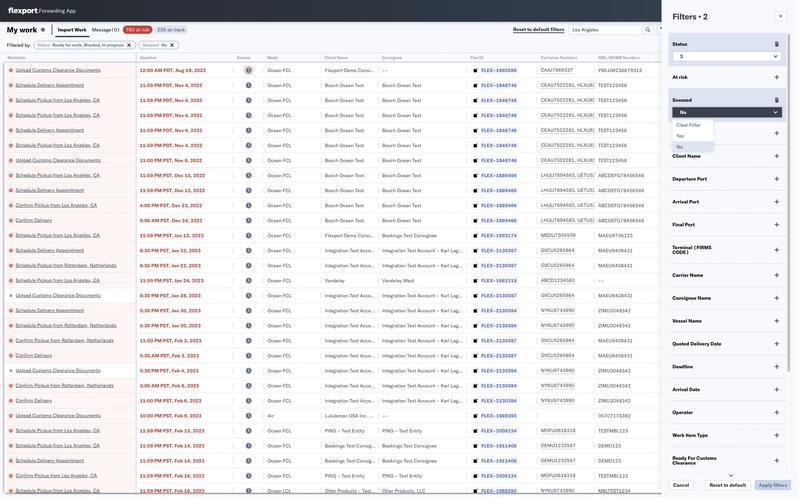 Task type: locate. For each thing, give the bounding box(es) containing it.
8:30 up 11:59 pm pst, jan 24, 2023
[[140, 262, 150, 269]]

1 testmbl123 from the top
[[599, 428, 628, 434]]

upload for first upload customs clearance documents link
[[16, 67, 31, 73]]

0 vertical spatial demu1232567
[[541, 442, 576, 449]]

deadline up 12:00
[[140, 55, 156, 60]]

0 vertical spatial flexport
[[325, 67, 343, 73]]

3:00
[[140, 383, 150, 389]]

hlxu6269489,
[[578, 82, 613, 88], [578, 97, 613, 103], [578, 112, 613, 118], [578, 127, 613, 133], [578, 142, 613, 148], [578, 157, 613, 163]]

demu1232567 for jaehyung choi - test destination agent
[[541, 442, 576, 449]]

2 flex- from the top
[[482, 82, 496, 88]]

ceau7522281,
[[541, 82, 576, 88], [541, 97, 576, 103], [541, 112, 576, 118], [541, 127, 576, 133], [541, 142, 576, 148], [541, 157, 576, 163]]

ping - test entity
[[325, 428, 365, 434], [382, 428, 422, 434], [325, 473, 365, 479], [382, 473, 422, 479]]

testmbl123 for 11:59 pm pst, feb 16, 2023
[[599, 473, 628, 479]]

jawla down "savant"
[[725, 127, 737, 133]]

5:30 for confirm delivery
[[140, 353, 150, 359]]

resize handle column header for client name
[[371, 53, 379, 497]]

2 vertical spatial confirm delivery button
[[16, 397, 52, 404]]

am for 5:30
[[151, 353, 159, 359]]

3 schedule delivery appointment from the top
[[16, 187, 84, 193]]

inc.
[[360, 413, 368, 419]]

confirm for 6:00 am pst, dec 24, 2022
[[16, 217, 33, 223]]

1889466 for confirm delivery
[[496, 217, 517, 223]]

0 vertical spatial 11:00
[[140, 157, 153, 163]]

5:30 pm pst, jan 30, 2023 for schedule delivery appointment
[[140, 307, 201, 314]]

1 vertical spatial confirm delivery
[[16, 352, 52, 358]]

nyku9743990 for schedule delivery appointment
[[541, 307, 575, 313]]

0 vertical spatial 23,
[[182, 202, 189, 208]]

snoozed down at risk on the top right
[[673, 97, 692, 103]]

6, up 11:00 pm pst, feb 6, 2023
[[182, 383, 186, 389]]

4,
[[185, 82, 190, 88], [185, 97, 190, 103], [185, 112, 190, 118], [185, 127, 190, 133], [185, 142, 190, 148], [181, 368, 186, 374]]

reset to default button
[[705, 480, 751, 490]]

4 flex- from the top
[[482, 112, 496, 118]]

track
[[174, 26, 185, 33]]

blocked,
[[84, 42, 101, 47]]

to down 'wi'
[[724, 482, 729, 488]]

name
[[337, 55, 348, 60], [688, 153, 701, 159], [690, 272, 704, 278], [698, 295, 711, 301], [689, 318, 702, 324]]

3 gaurav jawla from the top
[[709, 127, 737, 133]]

numbers up ymluw236679313
[[623, 55, 640, 60]]

los
[[64, 97, 72, 103], [64, 112, 72, 118], [64, 142, 72, 148], [64, 172, 72, 178], [62, 202, 69, 208], [64, 232, 72, 238], [64, 277, 72, 283], [64, 427, 72, 433], [64, 442, 72, 448], [62, 472, 69, 478], [64, 487, 72, 494]]

client name button
[[322, 54, 372, 60]]

confirm delivery
[[16, 217, 52, 223], [16, 352, 52, 358], [16, 397, 52, 403]]

testmbl123 for 11:59 pm pst, feb 13, 2023
[[599, 428, 628, 434]]

4 flex-1889466 from the top
[[482, 217, 517, 223]]

5:30 pm pst, jan 30, 2023 up 11:00 pm pst, feb 2, 2023
[[140, 322, 201, 329]]

7 schedule pickup from los angeles, ca button from the top
[[16, 427, 100, 434]]

demo123 up mbltest1234
[[599, 458, 622, 464]]

default down test 20 wi team assignment
[[730, 482, 746, 488]]

1 demu1232567 from the top
[[541, 442, 576, 449]]

1 ceau7522281, hlxu6269489, hlxu8034992 from the top
[[541, 82, 647, 88]]

4 zimu3048342 from the top
[[599, 383, 631, 389]]

0 vertical spatial 8:30
[[140, 247, 150, 253]]

upload customs clearance documents for 3rd upload customs clearance documents link from the bottom
[[16, 292, 101, 298]]

2 fcl from the top
[[283, 82, 292, 88]]

flex-2006134 for 11:59 pm pst, feb 13, 2023
[[482, 428, 517, 434]]

4 ceau7522281, from the top
[[541, 127, 576, 133]]

gaurav down 3 button
[[709, 67, 724, 73]]

0 vertical spatial jawla
[[725, 67, 737, 73]]

30, up 2,
[[180, 322, 188, 329]]

15 fcl from the top
[[283, 277, 292, 284]]

confirm pickup from rotterdam, netherlands link
[[16, 337, 114, 344], [16, 382, 114, 389]]

flex-2006134 button
[[471, 426, 518, 435], [471, 426, 518, 435], [471, 471, 518, 481], [471, 471, 518, 481]]

1 vertical spatial arrival
[[673, 386, 688, 393]]

2 jaehyung choi - test destination agent from the top
[[709, 443, 795, 449]]

upload for fifth upload customs clearance documents link from the top
[[16, 412, 31, 418]]

flex-1662119 button
[[471, 276, 518, 285], [471, 276, 518, 285]]

flex-1889466 for schedule pickup from los angeles, ca
[[482, 172, 517, 178]]

schedule delivery appointment for first schedule delivery appointment "link" from the bottom
[[16, 457, 84, 463]]

am for 3:00
[[151, 383, 159, 389]]

0 vertical spatial destination
[[756, 277, 781, 284]]

port down departure port
[[690, 199, 699, 205]]

schedule pickup from rotterdam, netherlands link for 2nd schedule pickup from rotterdam, netherlands button from the top of the page
[[16, 322, 117, 329]]

appointment for fourth schedule delivery appointment "link"
[[56, 247, 84, 253]]

work left the 'item'
[[673, 432, 685, 438]]

schedule pickup from los angeles, ca link for 9th schedule pickup from los angeles, ca button from the bottom
[[16, 96, 100, 103]]

3:00 am pst, feb 6, 2023
[[140, 383, 199, 389]]

0 vertical spatial --
[[382, 67, 388, 73]]

no
[[162, 42, 167, 47], [680, 109, 687, 115], [677, 144, 683, 150]]

2 11:00 from the top
[[140, 337, 153, 344]]

flex-1660288 button
[[471, 65, 518, 75], [471, 65, 518, 75]]

account
[[360, 247, 378, 253], [418, 247, 436, 253], [360, 262, 378, 269], [418, 262, 436, 269], [360, 292, 378, 299], [418, 292, 436, 299], [360, 307, 378, 314], [418, 307, 436, 314], [360, 322, 378, 329], [418, 322, 436, 329], [360, 337, 378, 344], [418, 337, 436, 344], [360, 353, 378, 359], [418, 353, 436, 359], [360, 368, 378, 374], [418, 368, 436, 374], [360, 383, 378, 389], [418, 383, 436, 389], [360, 398, 378, 404], [418, 398, 436, 404], [373, 488, 391, 494]]

quoted delivery date
[[673, 341, 722, 347]]

1911408
[[496, 443, 517, 449], [496, 458, 517, 464]]

0 vertical spatial 11:59 pm pst, feb 16, 2023
[[140, 473, 205, 479]]

2 5:30 pm pst, jan 30, 2023 from the top
[[140, 322, 201, 329]]

destination up the assignment
[[756, 443, 781, 449]]

2130387
[[496, 247, 517, 253], [496, 262, 517, 269], [496, 292, 517, 299], [496, 337, 517, 344], [496, 353, 517, 359]]

0 vertical spatial client name
[[325, 55, 348, 60]]

24, up 12,
[[182, 217, 190, 223]]

deadline down quoted on the right bottom of the page
[[673, 364, 693, 370]]

0 vertical spatial schedule pickup from rotterdam, netherlands button
[[16, 262, 117, 269]]

1989365
[[496, 413, 517, 419]]

0 vertical spatial reset
[[513, 26, 526, 32]]

14 11:59 from the top
[[140, 488, 153, 494]]

1 vertical spatial port
[[690, 199, 699, 205]]

0 vertical spatial 1911408
[[496, 443, 517, 449]]

0 horizontal spatial client
[[325, 55, 336, 60]]

jan left 12,
[[175, 232, 182, 238]]

8:30 pm pst, jan 23, 2023 down 11:59 pm pst, jan 12, 2023
[[140, 247, 201, 253]]

confirm delivery button for 5:30 am pst, feb 3, 2023
[[16, 352, 52, 359]]

1 vertical spatial 16,
[[184, 488, 192, 494]]

5:30 down 8:30 pm pst, jan 28, 2023
[[140, 307, 150, 314]]

1 upload customs clearance documents from the top
[[16, 67, 101, 73]]

3 maeu9408431 from the top
[[599, 292, 633, 299]]

2006134 for 11:59 pm pst, feb 13, 2023
[[496, 428, 517, 434]]

0 horizontal spatial work
[[75, 26, 87, 33]]

0 vertical spatial demo
[[344, 67, 357, 73]]

1911408 down 1989365
[[496, 443, 517, 449]]

type
[[698, 432, 708, 438]]

choi down jaehyung choi - test origin agent
[[730, 277, 740, 284]]

lagerfeld
[[394, 247, 414, 253], [451, 247, 471, 253], [394, 262, 414, 269], [451, 262, 471, 269], [394, 292, 414, 299], [451, 292, 471, 299], [394, 307, 414, 314], [451, 307, 471, 314], [394, 322, 414, 329], [451, 322, 471, 329], [394, 337, 414, 344], [451, 337, 471, 344], [394, 353, 414, 359], [451, 353, 471, 359], [394, 368, 414, 374], [451, 368, 471, 374], [394, 383, 414, 389], [451, 383, 471, 389], [394, 398, 414, 404], [451, 398, 471, 404]]

0 vertical spatial jaehyung
[[709, 247, 729, 253]]

to inside reset to default filters button
[[528, 26, 532, 32]]

1 horizontal spatial risk
[[679, 74, 688, 80]]

resize handle column header
[[128, 53, 136, 497], [225, 53, 233, 497], [256, 53, 264, 497], [314, 53, 322, 497], [371, 53, 379, 497], [459, 53, 467, 497], [530, 53, 538, 497], [587, 53, 595, 497], [697, 53, 705, 497], [755, 53, 763, 497], [781, 53, 789, 497]]

2 vertical spatial agent
[[782, 443, 795, 449]]

11:59 pm pst, feb 14, 2023 for schedule pickup from los angeles, ca
[[140, 443, 205, 449]]

0 horizontal spatial vandelay
[[325, 277, 345, 284]]

arrival
[[673, 199, 688, 205], [673, 386, 688, 393]]

30, down the 28,
[[180, 307, 188, 314]]

0 vertical spatial confirm pickup from los angeles, ca button
[[16, 202, 97, 209]]

1 vertical spatial confirm pickup from los angeles, ca link
[[16, 472, 97, 479]]

aug
[[175, 67, 184, 73]]

Search Shipments (/) text field
[[668, 6, 734, 16]]

confirm delivery button
[[16, 217, 52, 224], [16, 352, 52, 359], [16, 397, 52, 404]]

11:59 pm pst, dec 13, 2022 down 11:00 pm pst, nov 8, 2022
[[140, 172, 205, 178]]

mbltest1234
[[599, 488, 631, 494]]

operator down 'exception'
[[709, 55, 725, 60]]

2 jawla from the top
[[725, 82, 737, 88]]

zimu3048342 for schedule delivery appointment
[[599, 307, 631, 314]]

jaehyung choi - test destination agent up the assignment
[[709, 443, 795, 449]]

otter left products at the left bottom of the page
[[325, 488, 336, 494]]

0 vertical spatial confirm delivery button
[[16, 217, 52, 224]]

2
[[703, 11, 708, 22]]

7 schedule pickup from los angeles, ca link from the top
[[16, 427, 100, 434]]

1 vertical spatial schedule pickup from rotterdam, netherlands link
[[16, 322, 117, 329]]

gaurav down omkar
[[709, 127, 724, 133]]

snoozed down 205
[[143, 42, 159, 47]]

0 vertical spatial 5:30 pm pst, jan 30, 2023
[[140, 307, 201, 314]]

agent
[[770, 247, 783, 253], [782, 277, 795, 284], [782, 443, 795, 449]]

reset to default
[[710, 482, 746, 488]]

flex-2006134 up flex-1988285
[[482, 473, 517, 479]]

23, down 12,
[[180, 247, 188, 253]]

1 vertical spatial ready
[[673, 455, 687, 461]]

2 8:30 pm pst, jan 23, 2023 from the top
[[140, 262, 201, 269]]

vandelay for vandelay
[[325, 277, 345, 284]]

2 vertical spatial choi
[[730, 443, 740, 449]]

4 abcdefg78456546 from the top
[[599, 217, 645, 223]]

0 vertical spatial choi
[[730, 247, 740, 253]]

3 fcl from the top
[[283, 97, 292, 103]]

13, up the 4:00 pm pst, dec 23, 2022
[[185, 187, 192, 193]]

clearance for 3rd upload customs clearance documents link from the bottom
[[53, 292, 75, 298]]

upload customs clearance documents
[[16, 67, 101, 73], [16, 157, 101, 163], [16, 292, 101, 298], [16, 367, 101, 373], [16, 412, 101, 418]]

upload customs clearance documents for first upload customs clearance documents link
[[16, 67, 101, 73]]

am right 3:00
[[151, 383, 159, 389]]

0 vertical spatial deadline
[[140, 55, 156, 60]]

: down 205
[[159, 42, 160, 47]]

8:30 for schedule pickup from rotterdam, netherlands
[[140, 262, 150, 269]]

20 ocean fcl from the top
[[268, 353, 292, 359]]

gaurav jawla up no button
[[709, 82, 737, 88]]

0 vertical spatial 11:59 pm pst, feb 14, 2023
[[140, 443, 205, 449]]

23, up 6:00 am pst, dec 24, 2022 at left
[[182, 202, 189, 208]]

at
[[673, 74, 678, 80]]

clearance for fourth upload customs clearance documents link from the bottom
[[53, 157, 75, 163]]

1 lhuu7894563, uetu5238478 from the top
[[541, 172, 611, 178]]

1889466 for schedule pickup from los angeles, ca
[[496, 172, 517, 178]]

2 8:30 from the top
[[140, 262, 150, 269]]

reset to default filters
[[513, 26, 565, 32]]

0 vertical spatial gaurav jawla
[[709, 67, 737, 73]]

1 vertical spatial flexport
[[325, 232, 343, 238]]

from for 1st schedule pickup from rotterdam, netherlands button from the top
[[53, 262, 63, 268]]

5:30 pm pst, jan 30, 2023 for schedule pickup from rotterdam, netherlands
[[140, 322, 201, 329]]

list box
[[673, 119, 714, 152]]

schedule pickup from rotterdam, netherlands link for 1st schedule pickup from rotterdam, netherlands button from the top
[[16, 262, 117, 269]]

2 confirm from the top
[[16, 217, 33, 223]]

appointment for sixth schedule delivery appointment "link" from the bottom of the page
[[56, 82, 84, 88]]

1 vertical spatial demo123
[[599, 458, 622, 464]]

flex-2130384 button
[[471, 306, 518, 315], [471, 306, 518, 315], [471, 321, 518, 330], [471, 321, 518, 330], [471, 366, 518, 375], [471, 366, 518, 375], [471, 381, 518, 390], [471, 381, 518, 390], [471, 396, 518, 405], [471, 396, 518, 405]]

5:30 pm pst, jan 30, 2023 down 8:30 pm pst, jan 28, 2023
[[140, 307, 201, 314]]

1 vertical spatial jaehyung
[[709, 277, 729, 284]]

4 schedule delivery appointment link from the top
[[16, 247, 84, 253]]

appointment for first schedule delivery appointment "link" from the bottom
[[56, 457, 84, 463]]

flex-1889466 for confirm delivery
[[482, 217, 517, 223]]

mode down clear
[[673, 130, 686, 136]]

1 flex-1889466 from the top
[[482, 172, 517, 178]]

1 abcdefg78456546 from the top
[[599, 172, 645, 178]]

ocean lcl
[[268, 488, 291, 494]]

flex-1911408 down flex-1989365
[[482, 443, 517, 449]]

1 vertical spatial client name
[[673, 153, 701, 159]]

work
[[75, 26, 87, 33], [673, 432, 685, 438]]

1 schedule delivery appointment from the top
[[16, 82, 84, 88]]

flex
[[471, 55, 478, 60]]

2 upload customs clearance documents from the top
[[16, 157, 101, 163]]

demo123 down 05707175362 at the right bottom of the page
[[599, 443, 622, 449]]

13, down "8,"
[[185, 172, 192, 178]]

1 vertical spatial date
[[690, 386, 700, 393]]

6 schedule delivery appointment from the top
[[16, 457, 84, 463]]

2 vertical spatial jawla
[[725, 127, 737, 133]]

11:59 for 9th schedule pickup from los angeles, ca button from the bottom
[[140, 97, 153, 103]]

am right 6:00
[[151, 217, 159, 223]]

test123456
[[599, 82, 627, 88], [599, 97, 627, 103], [599, 112, 627, 118], [599, 127, 627, 133], [599, 142, 627, 148], [599, 157, 627, 163]]

dec for schedule pickup from los angeles, ca
[[175, 172, 184, 178]]

snoozed : no
[[143, 42, 167, 47]]

1 vertical spatial jawla
[[725, 82, 737, 88]]

0 vertical spatial 30,
[[180, 307, 188, 314]]

1 test123456 from the top
[[599, 82, 627, 88]]

vessel
[[673, 318, 688, 324]]

mode button
[[264, 54, 315, 60]]

status up 3
[[673, 41, 688, 47]]

testmbl123 down 05707175362 at the right bottom of the page
[[599, 428, 628, 434]]

(firms
[[694, 244, 712, 251]]

numbers for container numbers
[[561, 55, 578, 60]]

0 vertical spatial risk
[[141, 26, 149, 33]]

destination down origin in the right of the page
[[756, 277, 781, 284]]

1 vertical spatial mode
[[673, 130, 686, 136]]

0 vertical spatial 6,
[[182, 383, 186, 389]]

1889466
[[496, 172, 517, 178], [496, 187, 517, 193], [496, 202, 517, 208], [496, 217, 517, 223]]

9 schedule pickup from los angeles, ca button from the top
[[16, 487, 100, 495]]

clear
[[677, 122, 689, 128]]

1 vertical spatial to
[[724, 482, 729, 488]]

2 11:59 pm pst, feb 16, 2023 from the top
[[140, 488, 205, 494]]

operator down arrival date
[[673, 409, 693, 415]]

-- for flex-1660288
[[382, 67, 388, 73]]

11:00 for 11:00 pm pst, feb 6, 2023
[[140, 398, 153, 404]]

nyku9743990 for confirm delivery
[[541, 397, 575, 404]]

from for 3rd schedule pickup from los angeles, ca button from the top of the page
[[53, 142, 63, 148]]

2006134 down 1989365
[[496, 428, 517, 434]]

205 on track
[[157, 26, 185, 33]]

6 resize handle column header from the left
[[459, 53, 467, 497]]

1846748
[[496, 82, 517, 88], [496, 97, 517, 103], [496, 112, 517, 118], [496, 127, 517, 133], [496, 142, 517, 148], [496, 157, 517, 163]]

jaehyung choi - test destination agent down jaehyung choi - test origin agent
[[709, 277, 795, 284]]

8:30 down 6:00
[[140, 247, 150, 253]]

0 horizontal spatial date
[[690, 386, 700, 393]]

consignee name
[[673, 295, 711, 301]]

1 vertical spatial agent
[[782, 277, 795, 284]]

2 vertical spatial 11:00
[[140, 398, 153, 404]]

2006134 up 1988285
[[496, 473, 517, 479]]

2 vertical spatial gaurav
[[709, 127, 724, 133]]

pdt, for 9th schedule pickup from los angeles, ca button from the bottom
[[163, 97, 174, 103]]

2 vertical spatial --
[[382, 413, 388, 419]]

1 confirm pickup from rotterdam, netherlands from the top
[[16, 337, 114, 343]]

5 appointment from the top
[[56, 307, 84, 313]]

5 upload customs clearance documents link from the top
[[16, 412, 101, 419]]

1 vertical spatial confirm delivery button
[[16, 352, 52, 359]]

status : ready for work, blocked, in progress
[[37, 42, 124, 47]]

1 vertical spatial 11:59 pm pst, feb 16, 2023
[[140, 488, 205, 494]]

no down yes
[[677, 144, 683, 150]]

action
[[775, 26, 790, 33]]

23, up 11:59 pm pst, jan 24, 2023
[[180, 262, 188, 269]]

gaurav jawla down omkar savant
[[709, 127, 737, 133]]

11:59 for third schedule pickup from los angeles, ca button from the bottom
[[140, 428, 153, 434]]

am right 12:00
[[154, 67, 162, 73]]

5:30 up 3:00
[[140, 368, 150, 374]]

0 horizontal spatial :
[[49, 42, 51, 47]]

1 vertical spatial work
[[673, 432, 685, 438]]

11:00 for 11:00 pm pst, nov 8, 2022
[[140, 157, 153, 163]]

11:00 pm pst, nov 8, 2022
[[140, 157, 202, 163]]

6, up 9,
[[184, 398, 189, 404]]

0 horizontal spatial risk
[[141, 26, 149, 33]]

status right by:
[[37, 42, 49, 47]]

schedule pickup from los angeles, ca link for second schedule pickup from los angeles, ca button from the top of the page
[[16, 111, 100, 118]]

zimu3048342 for confirm delivery
[[599, 398, 631, 404]]

flex-1846748 button
[[471, 80, 518, 90], [471, 80, 518, 90], [471, 95, 518, 105], [471, 95, 518, 105], [471, 110, 518, 120], [471, 110, 518, 120], [471, 125, 518, 135], [471, 125, 518, 135], [471, 140, 518, 150], [471, 140, 518, 150], [471, 156, 518, 165], [471, 156, 518, 165]]

10 fcl from the top
[[283, 202, 292, 208]]

4 hlxu8034992 from the top
[[614, 127, 647, 133]]

0 vertical spatial testmbl123
[[599, 428, 628, 434]]

port right final in the right of the page
[[685, 222, 695, 228]]

4 schedule delivery appointment from the top
[[16, 247, 84, 253]]

1 vertical spatial jaehyung choi - test destination agent
[[709, 443, 795, 449]]

1911408 up 1988285
[[496, 458, 517, 464]]

11:00 for 11:00 pm pst, feb 2, 2023
[[140, 337, 153, 344]]

client inside button
[[325, 55, 336, 60]]

0 vertical spatial confirm pickup from rotterdam, netherlands button
[[16, 337, 114, 344]]

jan left the 28,
[[172, 292, 179, 299]]

3 jawla from the top
[[725, 127, 737, 133]]

flex-2130384 for schedule delivery appointment
[[482, 307, 517, 314]]

confirm for 11:00 pm pst, feb 6, 2023
[[16, 397, 33, 403]]

1 vertical spatial 8:30
[[140, 262, 150, 269]]

4 upload customs clearance documents from the top
[[16, 367, 101, 373]]

2 1911408 from the top
[[496, 458, 517, 464]]

terminal
[[673, 244, 693, 251]]

jan up 11:59 pm pst, jan 24, 2023
[[172, 262, 179, 269]]

to left filters at top
[[528, 26, 532, 32]]

jan down 8:30 pm pst, jan 28, 2023
[[172, 307, 179, 314]]

11:59 pm pst, feb 14, 2023 for schedule delivery appointment
[[140, 458, 205, 464]]

am up 5:30 pm pst, feb 4, 2023 at left bottom
[[151, 353, 159, 359]]

27 fcl from the top
[[283, 473, 292, 479]]

no up clear
[[680, 109, 687, 115]]

0 vertical spatial 8:30 pm pst, jan 23, 2023
[[140, 247, 201, 253]]

flexport for --
[[325, 67, 343, 73]]

schedule pickup from rotterdam, netherlands button
[[16, 262, 117, 269], [16, 322, 117, 329]]

4 lhuu7894563, uetu5238478 from the top
[[541, 217, 611, 223]]

0 vertical spatial gaurav
[[709, 67, 724, 73]]

0 vertical spatial to
[[528, 26, 532, 32]]

schedule delivery appointment for sixth schedule delivery appointment "link" from the bottom of the page
[[16, 82, 84, 88]]

schedule pickup from los angeles, ca link for fifth schedule pickup from los angeles, ca button from the bottom of the page
[[16, 232, 100, 238]]

24 ocean fcl from the top
[[268, 428, 292, 434]]

bookings
[[382, 232, 402, 238], [325, 443, 345, 449], [382, 443, 402, 449], [325, 458, 345, 464], [382, 458, 402, 464]]

3 2130387 from the top
[[496, 292, 517, 299]]

22 fcl from the top
[[283, 383, 292, 389]]

24, up the 28,
[[183, 277, 191, 284]]

confirm delivery link for 6:00
[[16, 217, 52, 223]]

flex-1911408 up flex-1988285
[[482, 458, 517, 464]]

2 flex-1846748 from the top
[[482, 97, 517, 103]]

1 horizontal spatial snoozed
[[673, 97, 692, 103]]

clearance
[[53, 67, 75, 73], [53, 157, 75, 163], [53, 292, 75, 298], [53, 367, 75, 373], [53, 412, 75, 418], [673, 460, 696, 466]]

2 vertical spatial 13,
[[184, 428, 192, 434]]

2 arrival from the top
[[673, 386, 688, 393]]

2 vertical spatial gaurav jawla
[[709, 127, 737, 133]]

2 30, from the top
[[180, 322, 188, 329]]

1 vertical spatial 2006134
[[496, 473, 517, 479]]

1 vertical spatial 6,
[[184, 398, 189, 404]]

documents for fourth upload customs clearance documents link from the bottom
[[76, 157, 101, 163]]

port right departure
[[698, 176, 707, 182]]

11:59 for 2nd schedule pickup from los angeles, ca button from the bottom
[[140, 443, 153, 449]]

1 horizontal spatial numbers
[[623, 55, 640, 60]]

4 lhuu7894563, from the top
[[541, 217, 577, 223]]

13 flex- from the top
[[482, 247, 496, 253]]

4:00
[[140, 202, 150, 208]]

1 : from the left
[[49, 42, 51, 47]]

default left filters at top
[[533, 26, 550, 32]]

flex-2130387 button
[[471, 246, 518, 255], [471, 246, 518, 255], [471, 261, 518, 270], [471, 261, 518, 270], [471, 291, 518, 300], [471, 291, 518, 300], [471, 336, 518, 345], [471, 336, 518, 345], [471, 351, 518, 360], [471, 351, 518, 360]]

from for second schedule pickup from los angeles, ca button from the top of the page
[[53, 112, 63, 118]]

testmbl123 up mbltest1234
[[599, 473, 628, 479]]

13, down 9,
[[184, 428, 192, 434]]

am
[[154, 67, 162, 73], [151, 217, 159, 223], [151, 353, 159, 359], [151, 383, 159, 389]]

11:59 pm pst, feb 14, 2023
[[140, 443, 205, 449], [140, 458, 205, 464]]

gaurav
[[709, 67, 724, 73], [709, 82, 724, 88], [709, 127, 724, 133]]

dec up 6:00 am pst, dec 24, 2022 at left
[[172, 202, 181, 208]]

1 vertical spatial 1911408
[[496, 458, 517, 464]]

19 fcl from the top
[[283, 337, 292, 344]]

2 2130384 from the top
[[496, 322, 517, 329]]

0 vertical spatial confirm delivery link
[[16, 217, 52, 223]]

0 vertical spatial jaehyung choi - test destination agent
[[709, 277, 795, 284]]

0 vertical spatial client
[[325, 55, 336, 60]]

confirm pickup from rotterdam, netherlands
[[16, 337, 114, 343], [16, 382, 114, 388]]

dec down 11:00 pm pst, nov 8, 2022
[[175, 172, 184, 178]]

2 upload from the top
[[16, 157, 31, 163]]

carrier name
[[673, 272, 704, 278]]

1 vertical spatial gaurav jawla
[[709, 82, 737, 88]]

for
[[688, 455, 696, 461]]

2 vertical spatial no
[[677, 144, 683, 150]]

28 flex- from the top
[[482, 473, 496, 479]]

jan
[[175, 232, 182, 238], [172, 247, 179, 253], [172, 262, 179, 269], [175, 277, 182, 284], [172, 292, 179, 299], [172, 307, 179, 314], [172, 322, 179, 329]]

choi left origin in the right of the page
[[730, 247, 740, 253]]

1 vertical spatial gaurav
[[709, 82, 724, 88]]

1 confirm delivery from the top
[[16, 217, 52, 223]]

0 vertical spatial 2006134
[[496, 428, 517, 434]]

confirm pickup from los angeles, ca
[[16, 202, 97, 208], [16, 472, 97, 478]]

30, for schedule pickup from rotterdam, netherlands
[[180, 322, 188, 329]]

0 vertical spatial agent
[[770, 247, 783, 253]]

4 schedule from the top
[[16, 127, 36, 133]]

consignee
[[382, 55, 402, 60], [358, 67, 381, 73], [358, 232, 381, 238], [414, 232, 437, 238], [673, 295, 697, 301], [357, 443, 380, 449], [414, 443, 437, 449], [357, 458, 380, 464], [414, 458, 437, 464]]

jaehyung for demo123
[[709, 443, 729, 449]]

no down 205
[[162, 42, 167, 47]]

2 demo from the top
[[344, 232, 357, 238]]

0 horizontal spatial otter
[[325, 488, 336, 494]]

20 fcl from the top
[[283, 353, 292, 359]]

1 horizontal spatial vandelay
[[382, 277, 402, 284]]

24,
[[182, 217, 190, 223], [183, 277, 191, 284]]

demo123
[[599, 443, 622, 449], [599, 458, 622, 464]]

0 horizontal spatial ready
[[52, 42, 65, 47]]

05707175362
[[599, 413, 631, 419]]

12 schedule from the top
[[16, 307, 36, 313]]

1 confirm delivery link from the top
[[16, 217, 52, 223]]

gaurav jawla down 3 button
[[709, 67, 737, 73]]

am for 12:00
[[154, 67, 162, 73]]

6, for 11:00 pm pst, feb 6, 2023
[[184, 398, 189, 404]]

0 vertical spatial port
[[698, 176, 707, 182]]

2 flex-2130387 from the top
[[482, 262, 517, 269]]

0 vertical spatial mode
[[268, 55, 278, 60]]

flex-1889466 button
[[471, 171, 518, 180], [471, 171, 518, 180], [471, 186, 518, 195], [471, 186, 518, 195], [471, 201, 518, 210], [471, 201, 518, 210], [471, 216, 518, 225], [471, 216, 518, 225]]

documents
[[76, 67, 101, 73], [76, 157, 101, 163], [76, 292, 101, 298], [76, 367, 101, 373], [76, 412, 101, 418]]

1 8:30 pm pst, jan 23, 2023 from the top
[[140, 247, 201, 253]]

flex-2006134 down flex-1989365
[[482, 428, 517, 434]]

file exception button
[[671, 24, 718, 35], [671, 24, 718, 35]]

1 vertical spatial confirm pickup from rotterdam, netherlands link
[[16, 382, 114, 389]]

2 11:59 pm pst, feb 14, 2023 from the top
[[140, 458, 205, 464]]

reset for reset to default
[[710, 482, 723, 488]]

jawla down 3 button
[[725, 67, 737, 73]]

choi up the team
[[730, 443, 740, 449]]

0 vertical spatial snoozed
[[143, 42, 159, 47]]

5:30 up 11:00 pm pst, feb 2, 2023
[[140, 322, 150, 329]]

23, for schedule delivery appointment
[[180, 247, 188, 253]]

numbers inside container numbers button
[[561, 55, 578, 60]]

at
[[136, 26, 140, 33]]

1 vertical spatial no
[[680, 109, 687, 115]]

1 11:59 pm pst, feb 16, 2023 from the top
[[140, 473, 205, 479]]

1 destination from the top
[[756, 277, 781, 284]]

flex-2130384 for confirm delivery
[[482, 398, 517, 404]]

4 upload from the top
[[16, 367, 31, 373]]

0 vertical spatial flex-2006134
[[482, 428, 517, 434]]

1 vertical spatial mofu0618318
[[541, 473, 576, 479]]

numbers for mbl/mawb numbers
[[623, 55, 640, 60]]

2 zimu3048342 from the top
[[599, 322, 631, 329]]

•
[[699, 11, 702, 22]]

: left for
[[49, 42, 51, 47]]

agent for maeu9408431
[[770, 247, 783, 253]]

mode inside button
[[268, 55, 278, 60]]

resize handle column header for container numbers
[[587, 53, 595, 497]]

20
[[718, 458, 724, 464]]

arrival for arrival port
[[673, 199, 688, 205]]

: for status
[[49, 42, 51, 47]]

1 vertical spatial default
[[730, 482, 746, 488]]

2 schedule delivery appointment from the top
[[16, 127, 84, 133]]

8:30 pm pst, jan 23, 2023 up 11:59 pm pst, jan 24, 2023
[[140, 262, 201, 269]]

numbers up "caiu7969337" in the right of the page
[[561, 55, 578, 60]]

6 11:59 from the top
[[140, 172, 153, 178]]

24 flex- from the top
[[482, 413, 496, 419]]

3 schedule delivery appointment button from the top
[[16, 187, 84, 194]]

5:30 up 5:30 pm pst, feb 4, 2023 at left bottom
[[140, 353, 150, 359]]

netherlands for schedule pickup from rotterdam, netherlands link associated with 2nd schedule pickup from rotterdam, netherlands button from the top of the page
[[90, 322, 117, 328]]

16, for ocean lcl
[[184, 488, 192, 494]]

appointment for third schedule delivery appointment "link" from the top of the page
[[56, 187, 84, 193]]

numbers inside the mbl/mawb numbers button
[[623, 55, 640, 60]]

appointment
[[56, 82, 84, 88], [56, 127, 84, 133], [56, 187, 84, 193], [56, 247, 84, 253], [56, 307, 84, 313], [56, 457, 84, 463]]

dec
[[175, 172, 184, 178], [175, 187, 184, 193], [172, 202, 181, 208], [172, 217, 181, 223]]

mode right snooze
[[268, 55, 278, 60]]

1 vertical spatial flexport demo consignee
[[325, 232, 381, 238]]

ocean
[[268, 67, 282, 73], [268, 82, 282, 88], [340, 82, 354, 88], [397, 82, 411, 88], [268, 97, 282, 103], [340, 97, 354, 103], [397, 97, 411, 103], [268, 112, 282, 118], [340, 112, 354, 118], [397, 112, 411, 118], [268, 127, 282, 133], [340, 127, 354, 133], [397, 127, 411, 133], [268, 142, 282, 148], [340, 142, 354, 148], [397, 142, 411, 148], [268, 157, 282, 163], [340, 157, 354, 163], [397, 157, 411, 163], [268, 172, 282, 178], [340, 172, 354, 178], [397, 172, 411, 178], [268, 187, 282, 193], [340, 187, 354, 193], [397, 187, 411, 193], [268, 202, 282, 208], [340, 202, 354, 208], [397, 202, 411, 208], [268, 217, 282, 223], [340, 217, 354, 223], [397, 217, 411, 223], [268, 232, 282, 238], [268, 247, 282, 253], [268, 262, 282, 269], [268, 277, 282, 284], [268, 292, 282, 299], [268, 307, 282, 314], [268, 322, 282, 329], [268, 337, 282, 344], [268, 353, 282, 359], [268, 368, 282, 374], [268, 383, 282, 389], [268, 398, 282, 404], [268, 428, 282, 434], [268, 443, 282, 449], [268, 458, 282, 464], [268, 473, 282, 479], [268, 488, 282, 494]]

9,
[[184, 413, 189, 419]]

0 vertical spatial default
[[533, 26, 550, 32]]

11 flex- from the top
[[482, 217, 496, 223]]

uetu5238478
[[578, 172, 611, 178], [578, 187, 611, 193], [578, 202, 611, 208], [578, 217, 611, 223]]

schedule delivery appointment for 5th schedule delivery appointment "link" from the bottom
[[16, 127, 84, 133]]

5:30 am pst, feb 3, 2023
[[140, 353, 199, 359]]

2 lhuu7894563, uetu5238478 from the top
[[541, 187, 611, 193]]

6 test123456 from the top
[[599, 157, 627, 163]]

3 upload customs clearance documents button from the top
[[16, 412, 101, 419]]

21 ocean fcl from the top
[[268, 368, 292, 374]]

11:59 for 3rd schedule pickup from los angeles, ca button from the top of the page
[[140, 142, 153, 148]]

1 numbers from the left
[[561, 55, 578, 60]]

3 lhuu7894563, from the top
[[541, 202, 577, 208]]

0 horizontal spatial snoozed
[[143, 42, 159, 47]]

angeles,
[[73, 97, 92, 103], [73, 112, 92, 118], [73, 142, 92, 148], [73, 172, 92, 178], [70, 202, 89, 208], [73, 232, 92, 238], [73, 277, 92, 283], [73, 427, 92, 433], [73, 442, 92, 448], [70, 472, 89, 478], [73, 487, 92, 494]]

0 vertical spatial demo123
[[599, 443, 622, 449]]

work right import
[[75, 26, 87, 33]]

1 confirm pickup from rotterdam, netherlands link from the top
[[16, 337, 114, 344]]

status
[[673, 41, 688, 47], [37, 42, 49, 47]]

otter left the products,
[[382, 488, 394, 494]]

netherlands
[[90, 262, 117, 268], [90, 322, 117, 328], [87, 337, 114, 343], [87, 382, 114, 388]]

default for reset to default
[[730, 482, 746, 488]]

jawla up no button
[[725, 82, 737, 88]]

4 1846748 from the top
[[496, 127, 517, 133]]

1 vertical spatial confirm pickup from rotterdam, netherlands
[[16, 382, 114, 388]]

11:59 pm pst, dec 13, 2022 up the 4:00 pm pst, dec 23, 2022
[[140, 187, 205, 193]]

4 flex-2130384 from the top
[[482, 383, 517, 389]]

progress
[[107, 42, 124, 47]]

demo for bookings
[[344, 232, 357, 238]]

dec up 11:59 pm pst, jan 12, 2023
[[172, 217, 181, 223]]

to inside reset to default button
[[724, 482, 729, 488]]

8:30 down 11:59 pm pst, jan 24, 2023
[[140, 292, 150, 299]]

gaurav up no button
[[709, 82, 724, 88]]

30, for schedule delivery appointment
[[180, 307, 188, 314]]

5:30 for schedule delivery appointment
[[140, 307, 150, 314]]



Task type: vqa. For each thing, say whether or not it's contained in the screenshot.


Task type: describe. For each thing, give the bounding box(es) containing it.
1 horizontal spatial client
[[673, 153, 687, 159]]

0 vertical spatial operator
[[709, 55, 725, 60]]

pdt, for second schedule pickup from los angeles, ca button from the top of the page
[[163, 112, 174, 118]]

2006134 for 11:59 pm pst, feb 16, 2023
[[496, 473, 517, 479]]

flex-1988285
[[482, 488, 517, 494]]

10 ocean fcl from the top
[[268, 202, 292, 208]]

2 1846748 from the top
[[496, 97, 517, 103]]

gaurav jawla for upload customs clearance documents
[[709, 67, 737, 73]]

4 11:59 pm pdt, nov 4, 2022 from the top
[[140, 127, 203, 133]]

lululemon usa inc. test
[[325, 413, 380, 419]]

4 hlxu6269489, from the top
[[578, 127, 613, 133]]

resize handle column header for mode
[[314, 53, 322, 497]]

msdu7304509
[[541, 232, 576, 238]]

nyku9743990 for schedule pickup from los angeles, ca
[[541, 488, 575, 494]]

3 flex-1846748 from the top
[[482, 112, 517, 118]]

12:00 am pdt, aug 19, 2022
[[140, 67, 206, 73]]

upload customs clearance documents for fourth upload customs clearance documents link from the bottom
[[16, 157, 101, 163]]

filters
[[673, 11, 697, 22]]

5 schedule pickup from los angeles, ca button from the top
[[16, 232, 100, 239]]

16 flex- from the top
[[482, 292, 496, 299]]

from for third schedule pickup from los angeles, ca button from the bottom
[[53, 427, 63, 433]]

mofu0618318 for 11:59 pm pst, feb 16, 2023
[[541, 473, 576, 479]]

5 ceau7522281, hlxu6269489, hlxu8034992 from the top
[[541, 142, 647, 148]]

demu1232567 for test 20 wi team assignment
[[541, 457, 576, 464]]

20 flex- from the top
[[482, 353, 496, 359]]

8:30 pm pst, jan 28, 2023
[[140, 292, 201, 299]]

8:30 for schedule delivery appointment
[[140, 247, 150, 253]]

abcdefg78456546 for schedule pickup from los angeles, ca
[[599, 172, 645, 178]]

file
[[682, 26, 690, 33]]

rotterdam, for 2nd confirm pickup from rotterdam, netherlands button from the bottom of the page
[[62, 337, 86, 343]]

1 schedule delivery appointment button from the top
[[16, 81, 84, 89]]

16 fcl from the top
[[283, 292, 292, 299]]

29 flex- from the top
[[482, 488, 496, 494]]

item
[[686, 432, 696, 438]]

2130384 for schedule delivery appointment
[[496, 307, 517, 314]]

team
[[732, 458, 742, 464]]

3 11:59 pm pdt, nov 4, 2022 from the top
[[140, 112, 203, 118]]

snooze
[[237, 55, 250, 60]]

11:00 pm pst, feb 6, 2023
[[140, 398, 202, 404]]

jawla for schedule delivery appointment
[[725, 127, 737, 133]]

11 fcl from the top
[[283, 217, 292, 223]]

18 flex- from the top
[[482, 322, 496, 329]]

schedule delivery appointment for fourth schedule delivery appointment "link"
[[16, 247, 84, 253]]

7 schedule pickup from los angeles, ca from the top
[[16, 427, 100, 433]]

28,
[[180, 292, 188, 299]]

5 schedule delivery appointment button from the top
[[16, 307, 84, 314]]

17 schedule from the top
[[16, 487, 36, 494]]

from for 1st schedule pickup from los angeles, ca button from the bottom of the page
[[53, 487, 63, 494]]

19 ocean fcl from the top
[[268, 337, 292, 344]]

gaurav jawla for schedule delivery appointment
[[709, 127, 737, 133]]

work item type
[[673, 432, 708, 438]]

batch action
[[760, 26, 790, 33]]

file exception
[[682, 26, 714, 33]]

1 fcl from the top
[[283, 67, 292, 73]]

13 ocean fcl from the top
[[268, 247, 292, 253]]

zimu3048342 for schedule pickup from rotterdam, netherlands
[[599, 322, 631, 329]]

6 ocean fcl from the top
[[268, 142, 292, 148]]

8 schedule pickup from los angeles, ca from the top
[[16, 442, 100, 448]]

import work
[[58, 26, 87, 33]]

vandelay for vandelay west
[[382, 277, 402, 284]]

10 resize handle column header from the left
[[755, 53, 763, 497]]

0 vertical spatial no
[[162, 42, 167, 47]]

clearance inside ready for customs clearance
[[673, 460, 696, 466]]

am for 6:00
[[151, 217, 159, 223]]

3 resize handle column header from the left
[[256, 53, 264, 497]]

7 11:59 from the top
[[140, 187, 153, 193]]

24, for 2023
[[183, 277, 191, 284]]

at risk
[[673, 74, 688, 80]]

6 flex- from the top
[[482, 142, 496, 148]]

8 ocean fcl from the top
[[268, 172, 292, 178]]

1893174
[[496, 232, 517, 238]]

6, for 3:00 am pst, feb 6, 2023
[[182, 383, 186, 389]]

3 nyku9743990 from the top
[[541, 367, 575, 373]]

nyku9743990 for schedule pickup from rotterdam, netherlands
[[541, 322, 575, 328]]

llc
[[417, 488, 425, 494]]

8 schedule pickup from los angeles, ca button from the top
[[16, 442, 100, 449]]

1911408 for jaehyung choi - test destination agent
[[496, 443, 517, 449]]

uetu5238478 for schedule pickup from los angeles, ca
[[578, 172, 611, 178]]

flex id button
[[467, 54, 531, 60]]

5 test123456 from the top
[[599, 142, 627, 148]]

6 ceau7522281, hlxu6269489, hlxu8034992 from the top
[[541, 157, 647, 163]]

4:00 pm pst, dec 23, 2022
[[140, 202, 202, 208]]

demo123 for jaehyung choi - test destination agent
[[599, 443, 622, 449]]

usa
[[349, 413, 359, 419]]

2 11:59 pm pdt, nov 4, 2022 from the top
[[140, 97, 203, 103]]

flex-1893174
[[482, 232, 517, 238]]

flexport. image
[[8, 8, 39, 14]]

clearance for first upload customs clearance documents link
[[53, 67, 75, 73]]

2 test123456 from the top
[[599, 97, 627, 103]]

lululemon
[[325, 413, 348, 419]]

from for 2nd schedule pickup from los angeles, ca button from the bottom
[[53, 442, 63, 448]]

schedule delivery appointment for third schedule delivery appointment "link" from the top of the page
[[16, 187, 84, 193]]

lhuu7894563, for confirm delivery
[[541, 217, 577, 223]]

schedule pickup from los angeles, ca link for 1st schedule pickup from los angeles, ca button from the bottom of the page
[[16, 487, 100, 494]]

customs inside ready for customs clearance
[[697, 455, 717, 461]]

2 confirm pickup from rotterdam, netherlands from the top
[[16, 382, 114, 388]]

final
[[673, 222, 684, 228]]

abcdefg78456546 for confirm delivery
[[599, 217, 645, 223]]

confirm pickup from los angeles, ca button for 4:00 pm pst, dec 23, 2022
[[16, 202, 97, 209]]

app
[[66, 8, 76, 14]]

3
[[680, 53, 683, 59]]

5 flex- from the top
[[482, 127, 496, 133]]

9 flex- from the top
[[482, 187, 496, 193]]

: for snoozed
[[159, 42, 160, 47]]

8 fcl from the top
[[283, 172, 292, 178]]

dec up the 4:00 pm pst, dec 23, 2022
[[175, 187, 184, 193]]

deadline inside button
[[140, 55, 156, 60]]

jan down 11:59 pm pst, jan 12, 2023
[[172, 247, 179, 253]]

workitem button
[[4, 54, 129, 60]]

11:59 pm pst, feb 16, 2023 for schedule pickup from los angeles, ca
[[140, 488, 205, 494]]

consignee inside button
[[382, 55, 402, 60]]

4 11:59 from the top
[[140, 127, 153, 133]]

port for final port
[[685, 222, 695, 228]]

2 gvcu5265864 from the top
[[541, 262, 575, 268]]

5 1846748 from the top
[[496, 142, 517, 148]]

resize handle column header for workitem
[[128, 53, 136, 497]]

confirm delivery button for 6:00 am pst, dec 24, 2022
[[16, 217, 52, 224]]

4 schedule pickup from los angeles, ca from the top
[[16, 172, 100, 178]]

0 vertical spatial 13,
[[185, 172, 192, 178]]

status for status
[[673, 41, 688, 47]]

1 11:59 pm pst, dec 13, 2022 from the top
[[140, 172, 205, 178]]

flex-2130384 for schedule pickup from rotterdam, netherlands
[[482, 322, 517, 329]]

11:59 for fourth schedule pickup from los angeles, ca button from the top of the page
[[140, 172, 153, 178]]

final port
[[673, 222, 695, 228]]

flex-1889466 for confirm pickup from los angeles, ca
[[482, 202, 517, 208]]

client name inside client name button
[[325, 55, 348, 60]]

2 schedule pickup from los angeles, ca button from the top
[[16, 111, 100, 119]]

5 flex-1846748 from the top
[[482, 142, 517, 148]]

pdt, for sixth schedule delivery appointment button from the bottom
[[163, 82, 174, 88]]

11:59 pm pst, jan 24, 2023
[[140, 277, 204, 284]]

consignee button
[[379, 54, 460, 60]]

17 fcl from the top
[[283, 307, 292, 314]]

filters • 2
[[673, 11, 708, 22]]

lhuu7894563, for confirm pickup from los angeles, ca
[[541, 202, 577, 208]]

11:59 pm pst, jan 12, 2023
[[140, 232, 204, 238]]

1 hlxu6269489, from the top
[[578, 82, 613, 88]]

4 ceau7522281, hlxu6269489, hlxu8034992 from the top
[[541, 127, 647, 133]]

savant
[[725, 112, 739, 118]]

confirm delivery for 6:00 am pst, dec 24, 2022
[[16, 217, 52, 223]]

3 ocean fcl from the top
[[268, 97, 292, 103]]

5:30 pm pst, feb 4, 2023
[[140, 368, 199, 374]]

confirm delivery for 11:00 pm pst, feb 6, 2023
[[16, 397, 52, 403]]

confirm delivery button for 11:00 pm pst, feb 6, 2023
[[16, 397, 52, 404]]

confirm delivery link for 5:30
[[16, 352, 52, 359]]

23, for schedule pickup from rotterdam, netherlands
[[180, 262, 188, 269]]

appointment for 5th schedule delivery appointment "link" from the top
[[56, 307, 84, 313]]

clear filter
[[677, 122, 701, 128]]

1 horizontal spatial date
[[711, 341, 722, 347]]

dec for confirm pickup from los angeles, ca
[[172, 202, 181, 208]]

23 flex- from the top
[[482, 398, 496, 404]]

message (0)
[[92, 26, 120, 33]]

12 ocean fcl from the top
[[268, 232, 292, 238]]

1988285
[[496, 488, 517, 494]]

1 ocean fcl from the top
[[268, 67, 292, 73]]

west
[[403, 277, 414, 284]]

origin
[[756, 247, 769, 253]]

otter products, llc
[[382, 488, 425, 494]]

no inside no button
[[680, 109, 687, 115]]

1 horizontal spatial client name
[[673, 153, 701, 159]]

netherlands for 1st schedule pickup from rotterdam, netherlands button from the top schedule pickup from rotterdam, netherlands link
[[90, 262, 117, 268]]

flexport demo consignee for bookings
[[325, 232, 381, 238]]

2 schedule delivery appointment link from the top
[[16, 126, 84, 133]]

lhuu7894563, uetu5238478 for schedule pickup from los angeles, ca
[[541, 172, 611, 178]]

no button
[[673, 107, 783, 117]]

confirm pickup from los angeles, ca link for 11:59 pm pst, feb 16, 2023
[[16, 472, 97, 479]]

for
[[66, 42, 71, 47]]

confirm for 11:59 pm pst, feb 16, 2023
[[16, 472, 33, 478]]

6 hlxu8034992 from the top
[[614, 157, 647, 163]]

rotterdam, for 2nd schedule pickup from rotterdam, netherlands button from the top of the page
[[64, 322, 89, 328]]

21 fcl from the top
[[283, 368, 292, 374]]

products
[[338, 488, 357, 494]]

1662119
[[496, 277, 517, 284]]

ready for customs clearance
[[673, 455, 717, 466]]

5 gvcu5265864 from the top
[[541, 352, 575, 358]]

resize handle column header for consignee
[[459, 53, 467, 497]]

snoozed for snoozed
[[673, 97, 692, 103]]

14 schedule from the top
[[16, 427, 36, 433]]

schedule pickup from los angeles, ca link for 4th schedule pickup from los angeles, ca button from the bottom of the page
[[16, 277, 100, 284]]

filtered
[[7, 42, 23, 48]]

in
[[102, 42, 106, 47]]

3 hlxu8034992 from the top
[[614, 112, 647, 118]]

4 2130384 from the top
[[496, 383, 517, 389]]

agent for demo123
[[782, 443, 795, 449]]

schedule pickup from rotterdam, netherlands for 2nd schedule pickup from rotterdam, netherlands button from the top of the page
[[16, 322, 117, 328]]

flex-1989365
[[482, 413, 517, 419]]

(0)
[[111, 26, 120, 33]]

3 ceau7522281, hlxu6269489, hlxu8034992 from the top
[[541, 112, 647, 118]]

carrier
[[673, 272, 689, 278]]

confirm delivery link for 11:00
[[16, 397, 52, 404]]

19,
[[186, 67, 193, 73]]

2 11:59 pm pst, dec 13, 2022 from the top
[[140, 187, 205, 193]]

17 ocean fcl from the top
[[268, 307, 292, 314]]

1 vertical spatial operator
[[673, 409, 693, 415]]

1 vertical spatial --
[[599, 277, 605, 284]]

5 maeu9408431 from the top
[[599, 353, 633, 359]]

2 schedule pickup from los angeles, ca from the top
[[16, 112, 100, 118]]

filtered by:
[[7, 42, 31, 48]]

jan up the 28,
[[175, 277, 182, 284]]

2130384 for confirm delivery
[[496, 398, 517, 404]]

1 vertical spatial 13,
[[185, 187, 192, 193]]

flex-1911408 for test 20 wi team assignment
[[482, 458, 517, 464]]

mbl/mawb numbers button
[[595, 54, 699, 60]]

arrival date
[[673, 386, 700, 393]]

test 20 wi team assignment
[[709, 458, 769, 464]]

2 maeu9408431 from the top
[[599, 262, 633, 269]]

clearance for fifth upload customs clearance documents link from the top
[[53, 412, 75, 418]]

products,
[[395, 488, 416, 494]]

12,
[[183, 232, 191, 238]]

4 flex-1846748 from the top
[[482, 127, 517, 133]]

abcd1234560
[[541, 277, 575, 283]]

3 schedule pickup from los angeles, ca from the top
[[16, 142, 100, 148]]

import work button
[[55, 22, 89, 37]]

confirm pickup from los angeles, ca for 11:59 pm pst, feb 16, 2023
[[16, 472, 97, 478]]

5 ocean fcl from the top
[[268, 127, 292, 133]]

1 ceau7522281, from the top
[[541, 82, 576, 88]]

terminal (firms code)
[[673, 244, 712, 255]]

1911408 for test 20 wi team assignment
[[496, 458, 517, 464]]

9 fcl from the top
[[283, 187, 292, 193]]

from for 2nd schedule pickup from rotterdam, netherlands button from the top of the page
[[53, 322, 63, 328]]

abcdefg78456546 for confirm pickup from los angeles, ca
[[599, 202, 645, 208]]

container numbers
[[541, 55, 578, 60]]

message
[[92, 26, 111, 33]]

23 fcl from the top
[[283, 398, 292, 404]]

deadline button
[[136, 54, 227, 60]]

schedule pickup from los angeles, ca link for fourth schedule pickup from los angeles, ca button from the top of the page
[[16, 172, 100, 178]]

lhuu7894563, uetu5238478 for confirm pickup from los angeles, ca
[[541, 202, 611, 208]]

2 hlxu8034992 from the top
[[614, 97, 647, 103]]

6:00
[[140, 217, 150, 223]]

on
[[167, 26, 173, 33]]

1 schedule from the top
[[16, 82, 36, 88]]

8 flex- from the top
[[482, 172, 496, 178]]

flex id
[[471, 55, 484, 60]]

11 schedule from the top
[[16, 277, 36, 283]]

1 confirm pickup from rotterdam, netherlands button from the top
[[16, 337, 114, 344]]

reset for reset to default filters
[[513, 26, 526, 32]]

lhuu7894563, for schedule pickup from los angeles, ca
[[541, 172, 577, 178]]

name inside button
[[337, 55, 348, 60]]

resize handle column header for mbl/mawb numbers
[[697, 53, 705, 497]]

jaehyung for --
[[709, 277, 729, 284]]

25 ocean fcl from the top
[[268, 443, 292, 449]]

0 vertical spatial ready
[[52, 42, 65, 47]]

omkar savant
[[709, 112, 739, 118]]

5 schedule delivery appointment link from the top
[[16, 307, 84, 314]]

jan up 11:00 pm pst, feb 2, 2023
[[172, 322, 179, 329]]

ready inside ready for customs clearance
[[673, 455, 687, 461]]

4 gvcu5265864 from the top
[[541, 337, 575, 343]]

filter
[[690, 122, 701, 128]]

1 vertical spatial risk
[[679, 74, 688, 80]]

from for fourth schedule pickup from los angeles, ca button from the top of the page
[[53, 172, 63, 178]]

2 upload customs clearance documents link from the top
[[16, 157, 101, 163]]

choi for maeu9408431
[[730, 247, 740, 253]]

rotterdam, for 2nd confirm pickup from rotterdam, netherlands button from the top
[[62, 382, 86, 388]]

flex-1660288
[[482, 67, 517, 73]]

status for status : ready for work, blocked, in progress
[[37, 42, 49, 47]]

3 8:30 from the top
[[140, 292, 150, 299]]

confirm for 11:00 pm pst, feb 2, 2023
[[16, 337, 33, 343]]

4 5:30 from the top
[[140, 368, 150, 374]]

4 upload customs clearance documents link from the top
[[16, 367, 101, 374]]

11 ocean fcl from the top
[[268, 217, 292, 223]]

departure port
[[673, 176, 707, 182]]

code)
[[673, 249, 689, 255]]

cancel button
[[669, 480, 694, 490]]

4 nyku9743990 from the top
[[541, 382, 575, 389]]

work inside button
[[75, 26, 87, 33]]

from for 9th schedule pickup from los angeles, ca button from the bottom
[[53, 97, 63, 103]]

4 2130387 from the top
[[496, 337, 517, 344]]

12:00
[[140, 67, 153, 73]]

wi
[[726, 458, 730, 464]]

Search Work text field
[[569, 24, 643, 35]]

upload for 2nd upload customs clearance documents link from the bottom
[[16, 367, 31, 373]]

demo123 for test 20 wi team assignment
[[599, 458, 622, 464]]

list box containing clear filter
[[673, 119, 714, 152]]

work
[[20, 25, 37, 34]]

from for 4th schedule pickup from los angeles, ca button from the bottom of the page
[[53, 277, 63, 283]]

3 flex-2130384 from the top
[[482, 368, 517, 374]]

1 1846748 from the top
[[496, 82, 517, 88]]

destination for demo123
[[756, 443, 781, 449]]

1 horizontal spatial deadline
[[673, 364, 693, 370]]

8,
[[185, 157, 189, 163]]

reset to default filters button
[[509, 24, 569, 35]]

vandelay west
[[382, 277, 414, 284]]

2 schedule pickup from rotterdam, netherlands button from the top
[[16, 322, 117, 329]]

11:00 pm pst, feb 2, 2023
[[140, 337, 202, 344]]

15 ocean fcl from the top
[[268, 277, 292, 284]]

container
[[541, 55, 560, 60]]

3 gvcu5265864 from the top
[[541, 292, 575, 298]]

work,
[[72, 42, 83, 47]]



